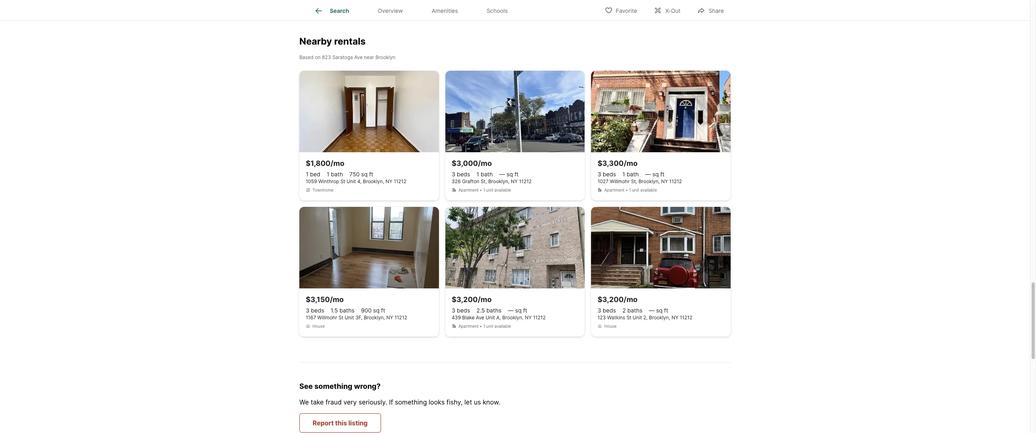 Task type: locate. For each thing, give the bounding box(es) containing it.
— up the 123 watkins st unit 2, brooklyn, ny 11212
[[649, 307, 655, 314]]

overview
[[378, 7, 403, 14]]

unit down 439 blake ave unit a, brooklyn, ny 11212 at the bottom of the page
[[486, 324, 494, 329]]

0 horizontal spatial $3,200 /mo
[[452, 296, 492, 304]]

3 up 439
[[452, 307, 456, 314]]

3 beds for 326
[[452, 171, 470, 178]]

apartment for $3,200
[[459, 324, 479, 329]]

baths right the 2 in the bottom of the page
[[628, 307, 643, 314]]

st, down $3,300 /mo
[[631, 179, 637, 185]]

/mo up 2.5 in the left bottom of the page
[[478, 296, 492, 304]]

3 beds up 326
[[452, 171, 470, 178]]

beds
[[457, 171, 470, 178], [603, 171, 616, 178], [311, 307, 324, 314], [457, 307, 470, 314], [603, 307, 616, 314]]

st, right grafton
[[481, 179, 487, 185]]

3 beds
[[452, 171, 470, 178], [598, 171, 616, 178], [306, 307, 324, 314], [452, 307, 470, 314], [598, 307, 616, 314]]

bath for $1,800 /mo
[[331, 171, 343, 178]]

nearby rentals
[[299, 36, 366, 47]]

— sq ft
[[500, 171, 519, 178], [645, 171, 665, 178], [508, 307, 527, 314], [649, 307, 669, 314]]

1 horizontal spatial ave
[[476, 315, 485, 321]]

/mo up 326 grafton st, brooklyn, ny 11212
[[478, 159, 492, 168]]

available down the 1027 willmohr st, brooklyn, ny 11212
[[641, 188, 657, 193]]

326 grafton st, brooklyn, ny 11212
[[452, 179, 532, 185]]

1167
[[306, 315, 316, 321]]

photo of 326 grafton st, brooklyn, ny 11212 image
[[445, 71, 585, 152]]

3 up 326
[[452, 171, 456, 178]]

• for $3,300
[[626, 188, 628, 193]]

house
[[313, 324, 325, 329], [605, 324, 617, 329]]

439
[[452, 315, 461, 321]]

3 up "1027"
[[598, 171, 601, 178]]

let
[[465, 399, 472, 407]]

unit
[[347, 179, 356, 185], [345, 315, 354, 321], [486, 315, 495, 321], [633, 315, 642, 321]]

1 vertical spatial something
[[395, 399, 427, 407]]

/mo up 1.5
[[330, 296, 344, 304]]

0 horizontal spatial $3,200
[[452, 296, 478, 304]]

apartment down grafton
[[459, 188, 479, 193]]

3 beds for 1027
[[598, 171, 616, 178]]

house down 1167
[[313, 324, 325, 329]]

house down watkins
[[605, 324, 617, 329]]

1 horizontal spatial st,
[[631, 179, 637, 185]]

$3,200 /mo up 2.5 in the left bottom of the page
[[452, 296, 492, 304]]

3 beds up 123
[[598, 307, 616, 314]]

a,
[[497, 315, 501, 321]]

1 horizontal spatial 1 bath
[[477, 171, 493, 178]]

brooklyn,
[[363, 179, 384, 185], [488, 179, 510, 185], [639, 179, 660, 185], [364, 315, 385, 321], [503, 315, 524, 321], [649, 315, 671, 321]]

— sq ft for 326 grafton st, brooklyn, ny 11212
[[500, 171, 519, 178]]

apartment • 1 unit available down the 1027 willmohr st, brooklyn, ny 11212
[[605, 188, 657, 193]]

ave left near
[[354, 54, 363, 60]]

sq up the 123 watkins st unit 2, brooklyn, ny 11212
[[656, 307, 663, 314]]

0 horizontal spatial willmohr
[[318, 315, 337, 321]]

tab list
[[299, 0, 529, 21]]

sq
[[361, 171, 368, 178], [507, 171, 513, 178], [653, 171, 659, 178], [373, 307, 380, 314], [515, 307, 522, 314], [656, 307, 663, 314]]

1 horizontal spatial something
[[395, 399, 427, 407]]

•
[[480, 188, 482, 193], [626, 188, 628, 193], [480, 324, 482, 329]]

search
[[330, 7, 349, 14]]

available
[[495, 188, 511, 193], [641, 188, 657, 193], [495, 324, 511, 329]]

ny for 1.5 baths
[[387, 315, 393, 321]]

available for $3,200 /mo
[[495, 324, 511, 329]]

1 $3,200 /mo from the left
[[452, 296, 492, 304]]

ft up the 123 watkins st unit 2, brooklyn, ny 11212
[[664, 307, 669, 314]]

ft
[[369, 171, 373, 178], [515, 171, 519, 178], [661, 171, 665, 178], [381, 307, 385, 314], [523, 307, 527, 314], [664, 307, 669, 314]]

unit down the 1027 willmohr st, brooklyn, ny 11212
[[632, 188, 640, 193]]

1 bath up 326 grafton st, brooklyn, ny 11212
[[477, 171, 493, 178]]

11212
[[394, 179, 407, 185], [519, 179, 532, 185], [670, 179, 682, 185], [395, 315, 407, 321], [533, 315, 546, 321], [680, 315, 693, 321]]

unit left 3f,
[[345, 315, 354, 321]]

3 for 326 grafton st, brooklyn, ny 11212
[[452, 171, 456, 178]]

bath up the 1027 willmohr st, brooklyn, ny 11212
[[627, 171, 639, 178]]

beds up "1027"
[[603, 171, 616, 178]]

3 up 1167
[[306, 307, 310, 314]]

unit for 2.5 baths
[[486, 315, 495, 321]]

1 $3,200 from the left
[[452, 296, 478, 304]]

0 horizontal spatial st,
[[481, 179, 487, 185]]

1 baths from the left
[[340, 307, 355, 314]]

fishy,
[[447, 399, 463, 407]]

bath
[[331, 171, 343, 178], [481, 171, 493, 178], [627, 171, 639, 178]]

1 down the 1027 willmohr st, brooklyn, ny 11212
[[629, 188, 631, 193]]

— sq ft up the 1027 willmohr st, brooklyn, ny 11212
[[645, 171, 665, 178]]

know.
[[483, 399, 501, 407]]

0 horizontal spatial ave
[[354, 54, 363, 60]]

available for $3,000 /mo
[[495, 188, 511, 193]]

$3,000
[[452, 159, 478, 168]]

unit for 1 bath
[[347, 179, 356, 185]]

1
[[306, 171, 309, 178], [327, 171, 329, 178], [477, 171, 479, 178], [623, 171, 625, 178], [483, 188, 485, 193], [629, 188, 631, 193], [483, 324, 485, 329]]

apartment down blake
[[459, 324, 479, 329]]

st, for $3,300 /mo
[[631, 179, 637, 185]]

seriously.
[[359, 399, 387, 407]]

/mo up 2 baths
[[624, 296, 638, 304]]

report
[[313, 420, 334, 428]]

2 horizontal spatial bath
[[627, 171, 639, 178]]

1 1 bath from the left
[[327, 171, 343, 178]]

1 horizontal spatial baths
[[487, 307, 502, 314]]

available down 439 blake ave unit a, brooklyn, ny 11212 at the bottom of the page
[[495, 324, 511, 329]]

ft right 900
[[381, 307, 385, 314]]

sq right 900
[[373, 307, 380, 314]]

3 up 123
[[598, 307, 601, 314]]

2 $3,200 /mo from the left
[[598, 296, 638, 304]]

0 vertical spatial something
[[315, 383, 353, 391]]

willmohr down 1.5
[[318, 315, 337, 321]]

st down 2 baths
[[627, 315, 632, 321]]

— sq ft up the 123 watkins st unit 2, brooklyn, ny 11212
[[649, 307, 669, 314]]

2 baths from the left
[[487, 307, 502, 314]]

$3,200 up the 2 in the bottom of the page
[[598, 296, 624, 304]]

0 horizontal spatial 1 bath
[[327, 171, 343, 178]]

house for $3,150
[[313, 324, 325, 329]]

3 beds up 439
[[452, 307, 470, 314]]

unit for 1.5 baths
[[345, 315, 354, 321]]

see something wrong?
[[299, 383, 381, 391]]

baths up 1167 willmohr st unit 3f, brooklyn, ny 11212
[[340, 307, 355, 314]]

photo of 123 watkins st unit 2, brooklyn, ny 11212 image
[[591, 207, 731, 289]]

unit down 2.5 baths
[[486, 315, 495, 321]]

0 horizontal spatial baths
[[340, 307, 355, 314]]

sq up the 1027 willmohr st, brooklyn, ny 11212
[[653, 171, 659, 178]]

1 left bed
[[306, 171, 309, 178]]

baths up 'a,'
[[487, 307, 502, 314]]

1 vertical spatial ave
[[476, 315, 485, 321]]

$3,200 /mo up the 2 in the bottom of the page
[[598, 296, 638, 304]]

1 vertical spatial willmohr
[[318, 315, 337, 321]]

1 horizontal spatial $3,200 /mo
[[598, 296, 638, 304]]

1 bath
[[327, 171, 343, 178], [477, 171, 493, 178], [623, 171, 639, 178]]

3 baths from the left
[[628, 307, 643, 314]]

• down 326 grafton st, brooklyn, ny 11212
[[480, 188, 482, 193]]

share
[[709, 7, 724, 14]]

ft for 439 blake ave unit a, brooklyn, ny 11212
[[523, 307, 527, 314]]

/mo for 1059
[[331, 159, 345, 168]]

$3,300 /mo
[[598, 159, 638, 168]]

• down 2.5 in the left bottom of the page
[[480, 324, 482, 329]]

1059
[[306, 179, 317, 185]]

grafton
[[462, 179, 480, 185]]

2 horizontal spatial baths
[[628, 307, 643, 314]]

apartment • 1 unit available down 326 grafton st, brooklyn, ny 11212
[[459, 188, 511, 193]]

3 beds for 439
[[452, 307, 470, 314]]

3 1 bath from the left
[[623, 171, 639, 178]]

st right the winthrop on the left top of the page
[[341, 179, 345, 185]]

1 bath up the winthrop on the left top of the page
[[327, 171, 343, 178]]

1 bath for $3,000
[[477, 171, 493, 178]]

ft for 1027 willmohr st, brooklyn, ny 11212
[[661, 171, 665, 178]]

ft up the 1027 willmohr st, brooklyn, ny 11212
[[661, 171, 665, 178]]

0 vertical spatial ave
[[354, 54, 363, 60]]

st for $1,800 /mo
[[341, 179, 345, 185]]

3
[[452, 171, 456, 178], [598, 171, 601, 178], [306, 307, 310, 314], [452, 307, 456, 314], [598, 307, 601, 314]]

1 bath up the 1027 willmohr st, brooklyn, ny 11212
[[623, 171, 639, 178]]

search link
[[314, 6, 349, 16]]

2 bath from the left
[[481, 171, 493, 178]]

saratoga
[[332, 54, 353, 60]]

— up 326 grafton st, brooklyn, ny 11212
[[500, 171, 505, 178]]

1 horizontal spatial $3,200
[[598, 296, 624, 304]]

something right if
[[395, 399, 427, 407]]

3 beds up 1167
[[306, 307, 324, 314]]

2 $3,200 from the left
[[598, 296, 624, 304]]

sq up 326 grafton st, brooklyn, ny 11212
[[507, 171, 513, 178]]

st
[[341, 179, 345, 185], [339, 315, 344, 321], [627, 315, 632, 321]]

beds for 439
[[457, 307, 470, 314]]

1 horizontal spatial willmohr
[[610, 179, 630, 185]]

— sq ft up 439 blake ave unit a, brooklyn, ny 11212 at the bottom of the page
[[508, 307, 527, 314]]

photo of 1059 winthrop st unit 4, brooklyn, ny 11212 image
[[299, 71, 439, 152]]

ave
[[354, 54, 363, 60], [476, 315, 485, 321]]

ft up 439 blake ave unit a, brooklyn, ny 11212 at the bottom of the page
[[523, 307, 527, 314]]

1 bath from the left
[[331, 171, 343, 178]]

— for willmohr
[[645, 171, 651, 178]]

baths for 1.5 baths
[[340, 307, 355, 314]]

st for $3,150 /mo
[[339, 315, 344, 321]]

near
[[364, 54, 374, 60]]

2
[[623, 307, 626, 314]]

$3,200 /mo for 2.5 baths
[[452, 296, 492, 304]]

• down the 1027 willmohr st, brooklyn, ny 11212
[[626, 188, 628, 193]]

ft for 123 watkins st unit 2, brooklyn, ny 11212
[[664, 307, 669, 314]]

unit left the 2,
[[633, 315, 642, 321]]

0 vertical spatial willmohr
[[610, 179, 630, 185]]

baths for 2.5 baths
[[487, 307, 502, 314]]

apartment • 1 unit available
[[459, 188, 511, 193], [605, 188, 657, 193], [459, 324, 511, 329]]

3 bath from the left
[[627, 171, 639, 178]]

$3,200 up blake
[[452, 296, 478, 304]]

— for blake
[[508, 307, 514, 314]]

unit
[[486, 188, 494, 193], [632, 188, 640, 193], [486, 324, 494, 329]]

fraud
[[326, 399, 342, 407]]

see
[[299, 383, 313, 391]]

1 up the winthrop on the left top of the page
[[327, 171, 329, 178]]

11212 for 2 baths
[[680, 315, 693, 321]]

apartment
[[459, 188, 479, 193], [605, 188, 625, 193], [459, 324, 479, 329]]

unit down 750
[[347, 179, 356, 185]]

beds up grafton
[[457, 171, 470, 178]]

/mo for 1027
[[624, 159, 638, 168]]

something
[[315, 383, 353, 391], [395, 399, 427, 407]]

/mo up the 1027 willmohr st, brooklyn, ny 11212
[[624, 159, 638, 168]]

2 horizontal spatial 1 bath
[[623, 171, 639, 178]]

beds up watkins
[[603, 307, 616, 314]]

2 1 bath from the left
[[477, 171, 493, 178]]

1027 willmohr st, brooklyn, ny 11212
[[598, 179, 682, 185]]

brooklyn, for 2 baths
[[649, 315, 671, 321]]

st down 1.5 baths
[[339, 315, 344, 321]]

/mo
[[331, 159, 345, 168], [478, 159, 492, 168], [624, 159, 638, 168], [330, 296, 344, 304], [478, 296, 492, 304], [624, 296, 638, 304]]

1 st, from the left
[[481, 179, 487, 185]]

share button
[[691, 2, 731, 18]]

—
[[500, 171, 505, 178], [645, 171, 651, 178], [508, 307, 514, 314], [649, 307, 655, 314]]

sq up 439 blake ave unit a, brooklyn, ny 11212 at the bottom of the page
[[515, 307, 522, 314]]

willmohr
[[610, 179, 630, 185], [318, 315, 337, 321]]

baths for 2 baths
[[628, 307, 643, 314]]

unit for $3,200 /mo
[[486, 324, 494, 329]]

x-
[[666, 7, 671, 14]]

apartment down "1027"
[[605, 188, 625, 193]]

beds up 1167
[[311, 307, 324, 314]]

$3,150
[[306, 296, 330, 304]]

— up 439 blake ave unit a, brooklyn, ny 11212 at the bottom of the page
[[508, 307, 514, 314]]

2 st, from the left
[[631, 179, 637, 185]]

willmohr for $3,150
[[318, 315, 337, 321]]

brooklyn
[[376, 54, 396, 60]]

apartment • 1 unit available for $3,000
[[459, 188, 511, 193]]

ny
[[386, 179, 393, 185], [511, 179, 518, 185], [661, 179, 668, 185], [387, 315, 393, 321], [525, 315, 532, 321], [672, 315, 679, 321]]

bath up the winthrop on the left top of the page
[[331, 171, 343, 178]]

0 horizontal spatial house
[[313, 324, 325, 329]]

ave down 2.5 in the left bottom of the page
[[476, 315, 485, 321]]

— up the 1027 willmohr st, brooklyn, ny 11212
[[645, 171, 651, 178]]

— sq ft up 326 grafton st, brooklyn, ny 11212
[[500, 171, 519, 178]]

1167 willmohr st unit 3f, brooklyn, ny 11212
[[306, 315, 407, 321]]

apartment • 1 unit available down 'a,'
[[459, 324, 511, 329]]

3 for 1027 willmohr st, brooklyn, ny 11212
[[598, 171, 601, 178]]

4,
[[357, 179, 362, 185]]

1027
[[598, 179, 609, 185]]

/mo up the winthrop on the left top of the page
[[331, 159, 345, 168]]

1 horizontal spatial house
[[605, 324, 617, 329]]

ft up 326 grafton st, brooklyn, ny 11212
[[515, 171, 519, 178]]

available down 326 grafton st, brooklyn, ny 11212
[[495, 188, 511, 193]]

$1,800 /mo
[[306, 159, 345, 168]]

bath up 326 grafton st, brooklyn, ny 11212
[[481, 171, 493, 178]]

apartment for $3,000
[[459, 188, 479, 193]]

beds up blake
[[457, 307, 470, 314]]

3 beds up "1027"
[[598, 171, 616, 178]]

something up fraud
[[315, 383, 353, 391]]

2 house from the left
[[605, 324, 617, 329]]

1 bath for $3,300
[[623, 171, 639, 178]]

0 horizontal spatial bath
[[331, 171, 343, 178]]

unit for $3,000 /mo
[[486, 188, 494, 193]]

1 house from the left
[[313, 324, 325, 329]]

3f,
[[356, 315, 363, 321]]

1 horizontal spatial bath
[[481, 171, 493, 178]]

2.5 baths
[[477, 307, 502, 314]]

willmohr right "1027"
[[610, 179, 630, 185]]

unit down 326 grafton st, brooklyn, ny 11212
[[486, 188, 494, 193]]



Task type: describe. For each thing, give the bounding box(es) containing it.
house for $3,200
[[605, 324, 617, 329]]

3 for 439 blake ave unit a, brooklyn, ny 11212
[[452, 307, 456, 314]]

1 bath for $1,800
[[327, 171, 343, 178]]

0 horizontal spatial something
[[315, 383, 353, 391]]

439 blake ave unit a, brooklyn, ny 11212
[[452, 315, 546, 321]]

bath for $3,000 /mo
[[481, 171, 493, 178]]

3 for 1167 willmohr st unit 3f, brooklyn, ny 11212
[[306, 307, 310, 314]]

$3,200 for 2 baths
[[598, 296, 624, 304]]

overview tab
[[364, 1, 418, 21]]

$1,800
[[306, 159, 331, 168]]

very
[[344, 399, 357, 407]]

winthrop
[[319, 179, 339, 185]]

3 beds for 123
[[598, 307, 616, 314]]

sq for 1027 willmohr st, brooklyn, ny 11212
[[653, 171, 659, 178]]

bed
[[310, 171, 320, 178]]

ny for 1 bath
[[386, 179, 393, 185]]

— sq ft for 439 blake ave unit a, brooklyn, ny 11212
[[508, 307, 527, 314]]

11212 for 1.5 baths
[[395, 315, 407, 321]]

beds for 123
[[603, 307, 616, 314]]

x-out button
[[647, 2, 688, 18]]

st, for $3,000 /mo
[[481, 179, 487, 185]]

2.5
[[477, 307, 485, 314]]

brooklyn, for 2.5 baths
[[503, 315, 524, 321]]

1 down 2.5 in the left bottom of the page
[[483, 324, 485, 329]]

1.5 baths
[[331, 307, 355, 314]]

beds for 1167
[[311, 307, 324, 314]]

brooklyn, for 1.5 baths
[[364, 315, 385, 321]]

ft right 750
[[369, 171, 373, 178]]

/mo for 123
[[624, 296, 638, 304]]

/mo for 439
[[478, 296, 492, 304]]

we
[[299, 399, 309, 407]]

— sq ft for 1027 willmohr st, brooklyn, ny 11212
[[645, 171, 665, 178]]

listing
[[349, 420, 368, 428]]

sq for 326 grafton st, brooklyn, ny 11212
[[507, 171, 513, 178]]

823
[[322, 54, 331, 60]]

looks
[[429, 399, 445, 407]]

photo of 439 blake ave unit a, brooklyn, ny 11212 image
[[445, 207, 585, 289]]

blake
[[462, 315, 475, 321]]

schools
[[487, 7, 508, 14]]

bath for $3,300 /mo
[[627, 171, 639, 178]]

900
[[361, 307, 372, 314]]

1 down $3,300 /mo
[[623, 171, 625, 178]]

apartment • 1 unit available for $3,200
[[459, 324, 511, 329]]

favorite button
[[598, 2, 644, 18]]

apartment • 1 unit available for $3,300
[[605, 188, 657, 193]]

available for $3,300 /mo
[[641, 188, 657, 193]]

take
[[311, 399, 324, 407]]

$3,150 /mo
[[306, 296, 344, 304]]

1 up grafton
[[477, 171, 479, 178]]

favorite
[[616, 7, 637, 14]]

beds for 326
[[457, 171, 470, 178]]

11212 for 2.5 baths
[[533, 315, 546, 321]]

willmohr for $3,300
[[610, 179, 630, 185]]

1059 winthrop st unit 4, brooklyn, ny 11212
[[306, 179, 407, 185]]

unit for 2 baths
[[633, 315, 642, 321]]

watkins
[[607, 315, 625, 321]]

if
[[389, 399, 393, 407]]

townhome
[[313, 188, 334, 193]]

x-out
[[666, 7, 681, 14]]

tab list containing search
[[299, 0, 529, 21]]

750
[[350, 171, 360, 178]]

326
[[452, 179, 461, 185]]

photo of 1167 willmohr st unit 3f, brooklyn, ny 11212 image
[[299, 207, 439, 289]]

st for $3,200 /mo
[[627, 315, 632, 321]]

brooklyn, for 1 bath
[[363, 179, 384, 185]]

report this listing button
[[299, 414, 381, 434]]

2,
[[644, 315, 648, 321]]

out
[[671, 7, 681, 14]]

on
[[315, 54, 321, 60]]

photo of 1027 willmohr st, brooklyn, ny 11212 image
[[591, 71, 731, 152]]

3 for 123 watkins st unit 2, brooklyn, ny 11212
[[598, 307, 601, 314]]

report this listing
[[313, 420, 368, 428]]

900 sq ft
[[361, 307, 385, 314]]

sq for 123 watkins st unit 2, brooklyn, ny 11212
[[656, 307, 663, 314]]

1.5
[[331, 307, 338, 314]]

nearby
[[299, 36, 332, 47]]

• for $3,000
[[480, 188, 482, 193]]

750 sq ft
[[350, 171, 373, 178]]

1 down 326 grafton st, brooklyn, ny 11212
[[483, 188, 485, 193]]

— for watkins
[[649, 307, 655, 314]]

ny for 2.5 baths
[[525, 315, 532, 321]]

/mo for 326
[[478, 159, 492, 168]]

$3,300
[[598, 159, 624, 168]]

11212 for 1 bath
[[394, 179, 407, 185]]

1 bed
[[306, 171, 320, 178]]

123
[[598, 315, 606, 321]]

based
[[299, 54, 314, 60]]

we take fraud very seriously. if something looks fishy, let us know.
[[299, 399, 501, 407]]

sq for 439 blake ave unit a, brooklyn, ny 11212
[[515, 307, 522, 314]]

us
[[474, 399, 481, 407]]

— sq ft for 123 watkins st unit 2, brooklyn, ny 11212
[[649, 307, 669, 314]]

sq up '4,'
[[361, 171, 368, 178]]

ft for 326 grafton st, brooklyn, ny 11212
[[515, 171, 519, 178]]

wrong?
[[354, 383, 381, 391]]

apartment for $3,300
[[605, 188, 625, 193]]

$3,200 /mo for 2 baths
[[598, 296, 638, 304]]

unit for $3,300 /mo
[[632, 188, 640, 193]]

2 baths
[[623, 307, 643, 314]]

amenities
[[432, 7, 458, 14]]

• for $3,200
[[480, 324, 482, 329]]

123 watkins st unit 2, brooklyn, ny 11212
[[598, 315, 693, 321]]

rentals
[[334, 36, 366, 47]]

schools tab
[[472, 1, 522, 21]]

$3,200 for 2.5 baths
[[452, 296, 478, 304]]

amenities tab
[[418, 1, 472, 21]]

— for grafton
[[500, 171, 505, 178]]

based on 823 saratoga ave near brooklyn
[[299, 54, 396, 60]]

beds for 1027
[[603, 171, 616, 178]]

ny for 2 baths
[[672, 315, 679, 321]]

$3,000 /mo
[[452, 159, 492, 168]]

3 beds for 1167
[[306, 307, 324, 314]]

/mo for 1167
[[330, 296, 344, 304]]

this
[[335, 420, 347, 428]]



Task type: vqa. For each thing, say whether or not it's contained in the screenshot.
apartment • 1 unit available for $3,200
yes



